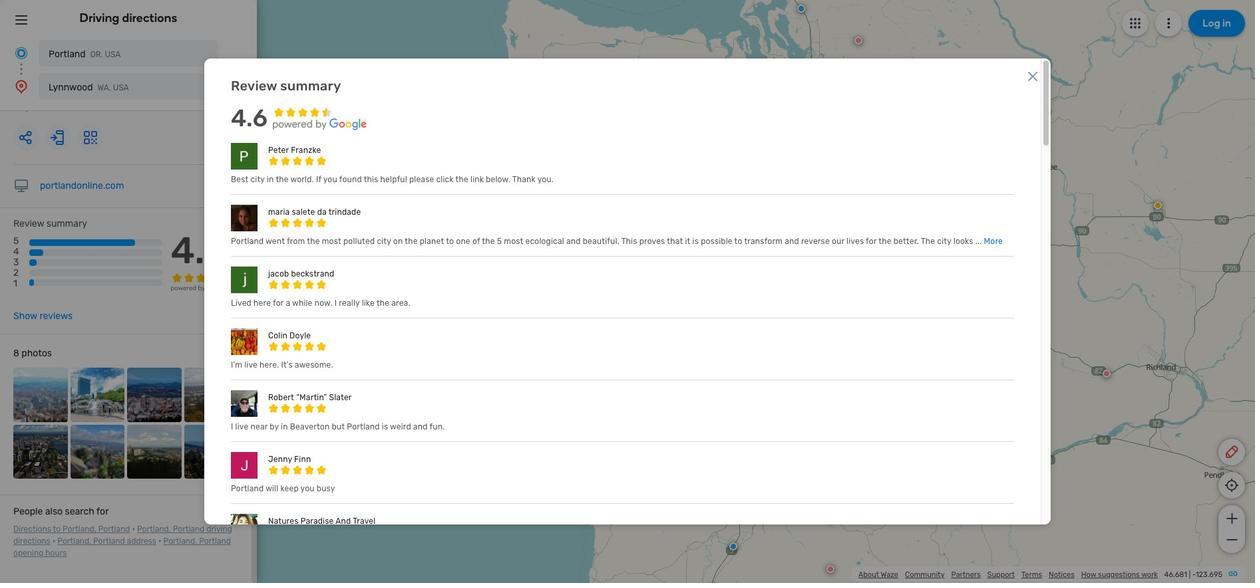 Task type: locate. For each thing, give the bounding box(es) containing it.
i live near by in beaverton but portland is weird and fun.
[[231, 422, 445, 432]]

0 vertical spatial live
[[244, 361, 258, 370]]

partners
[[952, 571, 981, 580]]

in
[[267, 175, 274, 184], [281, 422, 288, 432]]

and left beautiful.
[[566, 237, 581, 246]]

robert "martin" slater
[[268, 393, 352, 402]]

1
[[13, 279, 17, 290]]

possible
[[701, 237, 733, 246]]

ecological
[[526, 237, 564, 246]]

i left the near
[[231, 422, 233, 432]]

5 right of
[[497, 237, 502, 246]]

proves
[[639, 237, 665, 246]]

city
[[251, 175, 265, 184], [377, 237, 391, 246], [937, 237, 952, 246]]

1 horizontal spatial is
[[693, 237, 699, 246]]

0 horizontal spatial review
[[13, 218, 44, 230]]

0 vertical spatial you
[[323, 175, 337, 184]]

123.695
[[1196, 571, 1223, 580]]

0 horizontal spatial i
[[231, 422, 233, 432]]

1 vertical spatial for
[[273, 299, 284, 308]]

in right by
[[281, 422, 288, 432]]

this
[[364, 175, 378, 184]]

1 horizontal spatial directions
[[122, 11, 177, 25]]

trindade
[[329, 207, 361, 217]]

to left one
[[446, 237, 454, 246]]

helpful
[[380, 175, 407, 184]]

fun.
[[430, 422, 445, 432]]

portland, inside portland, portland driving directions
[[137, 525, 171, 535]]

0 horizontal spatial most
[[322, 237, 341, 246]]

portland went from the most polluted city on the planet to one of the 5 most ecological and beautiful. this proves that it is possible to transform and reverse our lives for the better. the city looks ... more
[[231, 237, 1003, 246]]

near
[[251, 422, 268, 432]]

usa for portland
[[105, 50, 121, 59]]

1 horizontal spatial for
[[273, 299, 284, 308]]

8
[[13, 348, 19, 360]]

1 horizontal spatial summary
[[280, 78, 341, 94]]

the right from
[[307, 237, 320, 246]]

people also search for
[[13, 507, 109, 518]]

it
[[685, 237, 691, 246]]

1 horizontal spatial 5
[[497, 237, 502, 246]]

in down peter at the left top
[[267, 175, 274, 184]]

1 horizontal spatial in
[[281, 422, 288, 432]]

1 vertical spatial live
[[235, 422, 249, 432]]

from
[[287, 237, 305, 246]]

for right search
[[96, 507, 109, 518]]

found
[[339, 175, 362, 184]]

is
[[693, 237, 699, 246], [382, 422, 388, 432]]

one
[[456, 237, 470, 246]]

1 vertical spatial in
[[281, 422, 288, 432]]

to down also
[[53, 525, 61, 535]]

0 horizontal spatial or,
[[13, 103, 28, 114]]

portland will keep you busy
[[231, 484, 335, 494]]

zoom in image
[[1224, 511, 1240, 527]]

1 horizontal spatial and
[[566, 237, 581, 246]]

show reviews
[[13, 311, 73, 322]]

live left the near
[[235, 422, 249, 432]]

1 vertical spatial 4.6
[[171, 229, 228, 273]]

lived
[[231, 299, 252, 308]]

world.
[[291, 175, 314, 184]]

natures
[[268, 517, 299, 526]]

or, down the location image
[[13, 103, 28, 114]]

to right possible
[[735, 237, 743, 246]]

how suggestions work link
[[1082, 571, 1158, 580]]

portland, inside portland, portland opening hours
[[163, 537, 197, 547]]

5 up 3
[[13, 236, 19, 247]]

1 vertical spatial review summary
[[13, 218, 87, 230]]

1 horizontal spatial most
[[504, 237, 524, 246]]

and left reverse
[[785, 237, 799, 246]]

community
[[905, 571, 945, 580]]

4.6
[[231, 104, 268, 133], [171, 229, 228, 273]]

2 vertical spatial usa
[[30, 103, 49, 114]]

x image
[[1025, 68, 1041, 84]]

link
[[471, 175, 484, 184]]

on
[[393, 237, 403, 246]]

image 3 of portland, portland image
[[127, 368, 181, 422]]

usa down lynnwood
[[30, 103, 49, 114]]

portland inside portland, portland opening hours
[[199, 537, 231, 547]]

usa for lynnwood
[[113, 83, 129, 93]]

looks
[[954, 237, 974, 246]]

natures paradise and travel
[[268, 517, 376, 526]]

you right keep
[[301, 484, 315, 494]]

summary down portlandonline.com "link"
[[46, 218, 87, 230]]

0 vertical spatial for
[[866, 237, 877, 246]]

1 horizontal spatial 4.6
[[231, 104, 268, 133]]

partners link
[[952, 571, 981, 580]]

0 vertical spatial directions
[[122, 11, 177, 25]]

or,
[[90, 50, 103, 59], [13, 103, 28, 114]]

city left on
[[377, 237, 391, 246]]

current location image
[[13, 45, 29, 61]]

1 vertical spatial summary
[[46, 218, 87, 230]]

area.
[[392, 299, 410, 308]]

1 vertical spatial directions
[[13, 537, 50, 547]]

search
[[65, 507, 94, 518]]

to
[[446, 237, 454, 246], [735, 237, 743, 246], [53, 525, 61, 535]]

the right on
[[405, 237, 418, 246]]

location image
[[13, 79, 29, 95]]

portland, down directions to portland, portland "link" at the left of page
[[57, 537, 91, 547]]

1 horizontal spatial you
[[323, 175, 337, 184]]

suggestions
[[1098, 571, 1140, 580]]

support
[[988, 571, 1015, 580]]

directions inside portland, portland driving directions
[[13, 537, 50, 547]]

0 horizontal spatial summary
[[46, 218, 87, 230]]

waze
[[881, 571, 899, 580]]

portland, portland opening hours link
[[13, 537, 231, 559]]

1 horizontal spatial or,
[[90, 50, 103, 59]]

is right it
[[693, 237, 699, 246]]

or, up lynnwood wa, usa
[[90, 50, 103, 59]]

for right the lives
[[866, 237, 877, 246]]

0 vertical spatial in
[[267, 175, 274, 184]]

0 vertical spatial or,
[[90, 50, 103, 59]]

city right the
[[937, 237, 952, 246]]

better.
[[894, 237, 919, 246]]

the
[[276, 175, 289, 184], [456, 175, 469, 184], [307, 237, 320, 246], [405, 237, 418, 246], [482, 237, 495, 246], [879, 237, 892, 246], [377, 299, 389, 308]]

1 vertical spatial usa
[[113, 83, 129, 93]]

a
[[286, 299, 290, 308]]

0 vertical spatial summary
[[280, 78, 341, 94]]

0 horizontal spatial 5
[[13, 236, 19, 247]]

portland, right address
[[163, 537, 197, 547]]

terms
[[1022, 571, 1042, 580]]

please
[[409, 175, 434, 184]]

lynnwood
[[49, 82, 93, 93]]

summary
[[280, 78, 341, 94], [46, 218, 87, 230]]

1 horizontal spatial review summary
[[231, 78, 341, 94]]

0 horizontal spatial is
[[382, 422, 388, 432]]

reviews
[[40, 311, 73, 322]]

i right now.
[[335, 299, 337, 308]]

directions right driving
[[122, 11, 177, 25]]

live right i'm
[[244, 361, 258, 370]]

is left weird
[[382, 422, 388, 432]]

image 2 of portland, portland image
[[70, 368, 124, 422]]

of
[[473, 237, 480, 246]]

maria
[[268, 207, 290, 217]]

notices
[[1049, 571, 1075, 580]]

if
[[316, 175, 321, 184]]

review summary up peter at the left top
[[231, 78, 341, 94]]

image 7 of portland, portland image
[[127, 425, 181, 479]]

0 vertical spatial review summary
[[231, 78, 341, 94]]

our
[[832, 237, 845, 246]]

portland, portland driving directions link
[[13, 525, 232, 547]]

went
[[266, 237, 285, 246]]

hours
[[45, 549, 67, 559]]

portland
[[49, 49, 86, 60], [231, 237, 264, 246], [347, 422, 380, 432], [231, 484, 264, 494], [98, 525, 130, 535], [173, 525, 205, 535], [93, 537, 125, 547], [199, 537, 231, 547]]

portlandonline.com
[[40, 180, 124, 192]]

0 vertical spatial is
[[693, 237, 699, 246]]

review summary
[[231, 78, 341, 94], [13, 218, 87, 230]]

by
[[270, 422, 279, 432]]

i'm live here. it's awesome.
[[231, 361, 333, 370]]

0 vertical spatial 4.6
[[231, 104, 268, 133]]

most left ecological
[[504, 237, 524, 246]]

thank
[[512, 175, 536, 184]]

0 horizontal spatial directions
[[13, 537, 50, 547]]

terms link
[[1022, 571, 1042, 580]]

0 vertical spatial review
[[231, 78, 277, 94]]

0 vertical spatial usa
[[105, 50, 121, 59]]

summary up franzke
[[280, 78, 341, 94]]

2 most from the left
[[504, 237, 524, 246]]

colin doyle
[[268, 331, 311, 341]]

2 vertical spatial for
[[96, 507, 109, 518]]

portland, up address
[[137, 525, 171, 535]]

usa right wa,
[[113, 83, 129, 93]]

0 horizontal spatial in
[[267, 175, 274, 184]]

city right best
[[251, 175, 265, 184]]

you right if
[[323, 175, 337, 184]]

usa inside portland or, usa
[[105, 50, 121, 59]]

0 vertical spatial i
[[335, 299, 337, 308]]

the right like
[[377, 299, 389, 308]]

1 horizontal spatial city
[[377, 237, 391, 246]]

best
[[231, 175, 249, 184]]

1 horizontal spatial i
[[335, 299, 337, 308]]

1 vertical spatial review
[[13, 218, 44, 230]]

live for near
[[235, 422, 249, 432]]

directions down directions
[[13, 537, 50, 547]]

0 horizontal spatial for
[[96, 507, 109, 518]]

like
[[362, 299, 375, 308]]

for left a
[[273, 299, 284, 308]]

usa inside lynnwood wa, usa
[[113, 83, 129, 93]]

5 4 3 2 1
[[13, 236, 19, 290]]

colin
[[268, 331, 288, 341]]

live
[[244, 361, 258, 370], [235, 422, 249, 432]]

while
[[292, 299, 313, 308]]

review summary up 4
[[13, 218, 87, 230]]

image 6 of portland, portland image
[[70, 425, 124, 479]]

1 horizontal spatial review
[[231, 78, 277, 94]]

usa up wa,
[[105, 50, 121, 59]]

and left fun.
[[413, 422, 428, 432]]

1 vertical spatial you
[[301, 484, 315, 494]]

most left polluted
[[322, 237, 341, 246]]

1 vertical spatial is
[[382, 422, 388, 432]]

0 horizontal spatial 4.6
[[171, 229, 228, 273]]

portland, for portland, portland address
[[57, 537, 91, 547]]



Task type: vqa. For each thing, say whether or not it's contained in the screenshot.
JACOB BECKSTRAND
yes



Task type: describe. For each thing, give the bounding box(es) containing it.
image 5 of portland, portland image
[[13, 425, 68, 479]]

travel
[[353, 517, 376, 526]]

1 vertical spatial or,
[[13, 103, 28, 114]]

more
[[984, 237, 1003, 246]]

but
[[332, 422, 345, 432]]

directions to portland, portland link
[[13, 525, 130, 535]]

image 8 of portland, portland image
[[184, 425, 238, 479]]

computer image
[[13, 178, 29, 194]]

show
[[13, 311, 37, 322]]

portland or, usa
[[49, 49, 121, 60]]

2 horizontal spatial city
[[937, 237, 952, 246]]

now.
[[315, 299, 333, 308]]

0 horizontal spatial you
[[301, 484, 315, 494]]

salete
[[292, 207, 315, 217]]

community link
[[905, 571, 945, 580]]

...
[[976, 237, 982, 246]]

0 horizontal spatial city
[[251, 175, 265, 184]]

the
[[921, 237, 935, 246]]

|
[[1189, 571, 1191, 580]]

jacob beckstrand
[[268, 269, 334, 279]]

1 horizontal spatial to
[[446, 237, 454, 246]]

da
[[317, 207, 327, 217]]

portland, portland address link
[[57, 537, 156, 547]]

maria salete da trindade
[[268, 207, 361, 217]]

link image
[[1228, 569, 1239, 580]]

2 horizontal spatial for
[[866, 237, 877, 246]]

directions to portland, portland
[[13, 525, 130, 535]]

doyle
[[290, 331, 311, 341]]

opening
[[13, 549, 44, 559]]

notices link
[[1049, 571, 1075, 580]]

lynnwood wa, usa
[[49, 82, 129, 93]]

you.
[[538, 175, 554, 184]]

below.
[[486, 175, 511, 184]]

photos
[[22, 348, 52, 360]]

46.681
[[1165, 571, 1188, 580]]

peter
[[268, 145, 289, 155]]

slater
[[329, 393, 352, 402]]

beaverton
[[290, 422, 330, 432]]

driving directions
[[80, 11, 177, 25]]

portland, portland driving directions
[[13, 525, 232, 547]]

and
[[336, 517, 351, 526]]

0 horizontal spatial review summary
[[13, 218, 87, 230]]

support link
[[988, 571, 1015, 580]]

image 4 of portland, portland image
[[184, 368, 238, 422]]

4
[[13, 246, 19, 258]]

5 inside 5 4 3 2 1
[[13, 236, 19, 247]]

or, inside portland or, usa
[[90, 50, 103, 59]]

click
[[436, 175, 454, 184]]

the left link
[[456, 175, 469, 184]]

franzke
[[291, 145, 321, 155]]

driving
[[80, 11, 119, 25]]

portland, for portland, portland opening hours
[[163, 537, 197, 547]]

about waze link
[[859, 571, 899, 580]]

beautiful.
[[583, 237, 620, 246]]

2 horizontal spatial and
[[785, 237, 799, 246]]

jenny finn
[[268, 455, 311, 464]]

it's
[[281, 361, 293, 370]]

portlandonline.com link
[[40, 180, 124, 192]]

how
[[1082, 571, 1097, 580]]

busy
[[317, 484, 335, 494]]

zoom out image
[[1224, 533, 1240, 548]]

2 horizontal spatial to
[[735, 237, 743, 246]]

the left world.
[[276, 175, 289, 184]]

also
[[45, 507, 63, 518]]

live for here.
[[244, 361, 258, 370]]

portland, portland address
[[57, 537, 156, 547]]

-
[[1193, 571, 1196, 580]]

0 horizontal spatial and
[[413, 422, 428, 432]]

that
[[667, 237, 683, 246]]

portland, for portland, portland driving directions
[[137, 525, 171, 535]]

transform
[[744, 237, 783, 246]]

directions
[[13, 525, 51, 535]]

wa,
[[98, 83, 111, 93]]

keep
[[281, 484, 299, 494]]

the right of
[[482, 237, 495, 246]]

robert
[[268, 393, 294, 402]]

jenny
[[268, 455, 292, 464]]

8 photos
[[13, 348, 52, 360]]

"martin"
[[296, 393, 327, 402]]

finn
[[294, 455, 311, 464]]

pencil image
[[1224, 445, 1240, 461]]

planet
[[420, 237, 444, 246]]

this
[[621, 237, 637, 246]]

lives
[[847, 237, 864, 246]]

or, usa
[[13, 103, 49, 114]]

portland, down search
[[63, 525, 96, 535]]

portland inside portland, portland driving directions
[[173, 525, 205, 535]]

1 most from the left
[[322, 237, 341, 246]]

portland, portland opening hours
[[13, 537, 231, 559]]

0 horizontal spatial to
[[53, 525, 61, 535]]

here
[[254, 299, 271, 308]]

2
[[13, 268, 19, 279]]

1 vertical spatial i
[[231, 422, 233, 432]]

about
[[859, 571, 879, 580]]

really
[[339, 299, 360, 308]]

image 1 of portland, portland image
[[13, 368, 68, 422]]

the left better.
[[879, 237, 892, 246]]

driving
[[207, 525, 232, 535]]

people
[[13, 507, 43, 518]]

lived here for a while now. i really like the area.
[[231, 299, 410, 308]]



